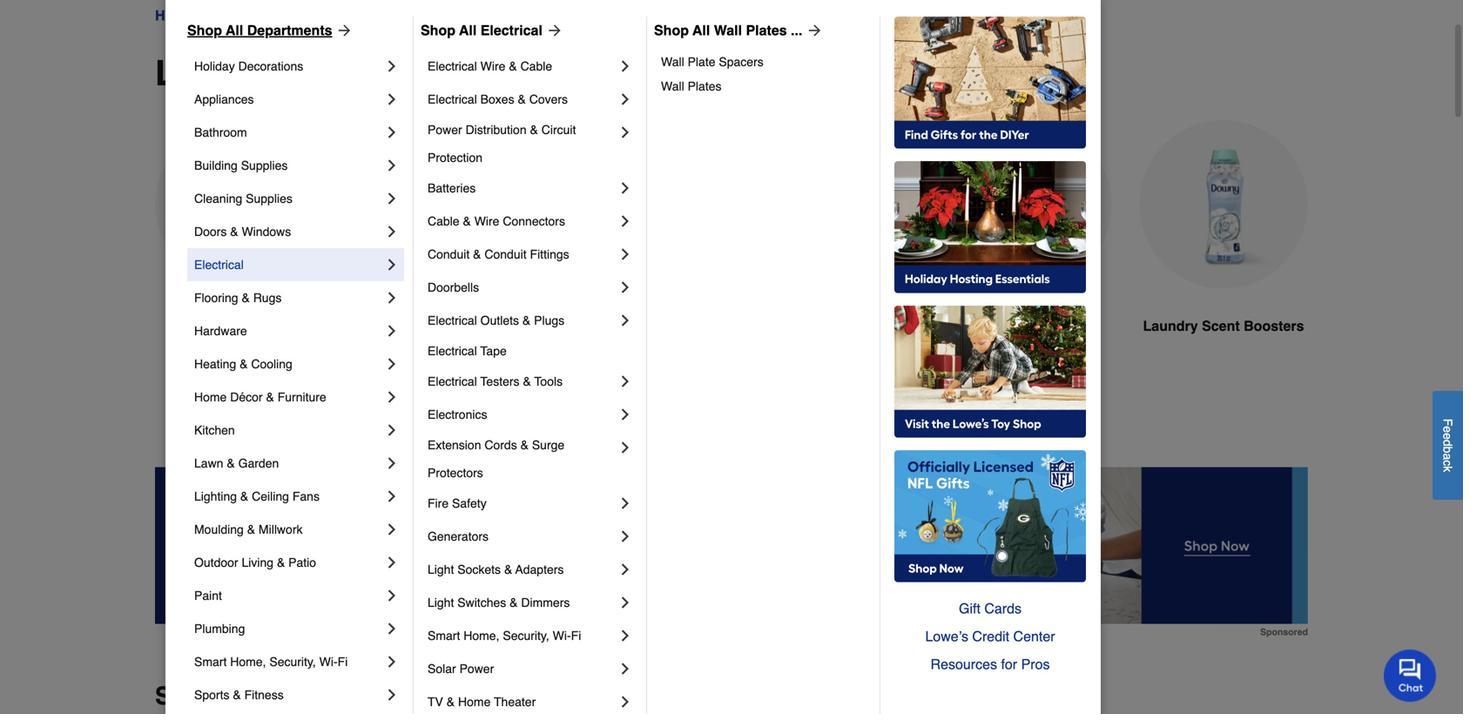 Task type: describe. For each thing, give the bounding box(es) containing it.
electronics link
[[428, 398, 617, 431]]

advertisement region
[[155, 467, 1308, 637]]

& right the lawn
[[227, 456, 235, 470]]

solar
[[428, 662, 456, 676]]

décor
[[230, 390, 263, 404]]

for
[[1001, 656, 1017, 672]]

chevron right image for sports & fitness
[[383, 686, 401, 704]]

wall for plates
[[661, 79, 684, 93]]

1 vertical spatial laundry supplies
[[155, 53, 447, 93]]

chevron right image for electronics
[[617, 406, 634, 423]]

resources
[[931, 656, 997, 672]]

chevron right image for smart home, security, wi-fi
[[383, 653, 401, 671]]

chat invite button image
[[1384, 649, 1437, 702]]

flooring & rugs
[[194, 291, 282, 305]]

flooring & rugs link
[[194, 281, 383, 314]]

1 horizontal spatial fi
[[571, 629, 581, 643]]

& left dimmers
[[510, 596, 518, 610]]

lighting & ceiling fans
[[194, 489, 320, 503]]

smart for chevron right image corresponding to smart home, security, wi-fi smart home, security, wi-fi link
[[428, 629, 460, 643]]

adapters
[[515, 563, 564, 577]]

& left cooling
[[240, 357, 248, 371]]

chevron right image for light switches & dimmers
[[617, 594, 634, 611]]

sports & fitness
[[194, 688, 284, 702]]

fans
[[293, 489, 320, 503]]

extension cords & surge protectors
[[428, 438, 568, 480]]

electrical outlets & plugs link
[[428, 304, 617, 337]]

& down batteries
[[463, 214, 471, 228]]

lighting & ceiling fans link
[[194, 480, 383, 513]]

home, for smart home, security, wi-fi's chevron right icon smart home, security, wi-fi link
[[230, 655, 266, 669]]

chevron right image for building supplies
[[383, 157, 401, 174]]

outdoor
[[194, 556, 238, 570]]

chevron right image for hardware
[[383, 322, 401, 340]]

& right décor in the bottom of the page
[[266, 390, 274, 404]]

home inside tv & home theater link
[[458, 695, 491, 709]]

chevron right image for plumbing
[[383, 620, 401, 638]]

chevron right image for appliances
[[383, 91, 401, 108]]

solar power link
[[428, 652, 617, 685]]

fire
[[428, 496, 449, 510]]

garden
[[238, 456, 279, 470]]

laundry stain removers
[[551, 318, 715, 334]]

home décor & furniture
[[194, 390, 326, 404]]

electrical for electrical testers & tools
[[428, 375, 477, 388]]

credit
[[972, 628, 1010, 645]]

laundry for laundry detergent
[[178, 318, 233, 334]]

laundry scent boosters link
[[1139, 120, 1308, 378]]

chevron right image for cable & wire connectors
[[617, 213, 634, 230]]

0 vertical spatial wire
[[480, 59, 506, 73]]

fitness
[[244, 688, 284, 702]]

wi- for smart home, security, wi-fi's chevron right icon
[[319, 655, 338, 669]]

laundry for laundry supplies
[[345, 7, 395, 24]]

laundry supplies link
[[345, 5, 453, 26]]

holiday hosting essentials. image
[[894, 161, 1086, 294]]

holiday decorations
[[194, 59, 303, 73]]

conduit & conduit fittings
[[428, 247, 569, 261]]

0 horizontal spatial fi
[[338, 655, 348, 669]]

chevron right image for heating & cooling
[[383, 355, 401, 373]]

connectors
[[503, 214, 565, 228]]

b
[[1441, 447, 1455, 453]]

chevron right image for holiday decorations
[[383, 57, 401, 75]]

boosters
[[1244, 318, 1304, 334]]

supplies for cleaning supplies link
[[246, 192, 293, 206]]

doorbells link
[[428, 271, 617, 304]]

flooring
[[194, 291, 238, 305]]

lawn & garden
[[194, 456, 279, 470]]

moulding & millwork link
[[194, 513, 383, 546]]

home for home décor & furniture
[[194, 390, 227, 404]]

supplies down the laundry supplies link
[[302, 53, 447, 93]]

chevron right image for electrical testers & tools
[[617, 373, 634, 390]]

& inside extension cords & surge protectors
[[520, 438, 529, 452]]

2 conduit from the left
[[485, 247, 527, 261]]

& up electrical boxes & covers link
[[509, 59, 517, 73]]

tv & home theater
[[428, 695, 536, 709]]

plumbing link
[[194, 612, 383, 645]]

doors
[[194, 225, 227, 239]]

laundry scent boosters
[[1143, 318, 1304, 334]]

& right "sports"
[[233, 688, 241, 702]]

scent
[[1202, 318, 1240, 334]]

batteries
[[428, 181, 476, 195]]

cleaning supplies
[[194, 192, 293, 206]]

fabric fresheners
[[966, 318, 1087, 334]]

chevron right image for lawn & garden
[[383, 455, 401, 472]]

& right tv
[[447, 695, 455, 709]]

chevron right image for fire safety
[[617, 495, 634, 512]]

fire safety link
[[428, 487, 617, 520]]

power inside solar power 'link'
[[459, 662, 494, 676]]

tv & home theater link
[[428, 685, 617, 714]]

supplies for building supplies link
[[241, 159, 288, 172]]

chevron right image for light sockets & adapters
[[617, 561, 634, 578]]

chevron right image for kitchen
[[383, 422, 401, 439]]

laundry detergent link
[[155, 120, 324, 378]]

wi- for chevron right image corresponding to smart home, security, wi-fi
[[553, 629, 571, 643]]

lowe's credit center
[[925, 628, 1055, 645]]

supplies for the laundry supplies link
[[399, 7, 453, 24]]

fabric fresheners link
[[942, 120, 1111, 378]]

orange box of tide washing machine cleaner. image
[[746, 120, 915, 289]]

d
[[1441, 440, 1455, 447]]

& left patio
[[277, 556, 285, 570]]

1 e from the top
[[1441, 426, 1455, 433]]

doors & windows link
[[194, 215, 383, 248]]

green container of gain laundry detergent. image
[[155, 120, 324, 289]]

all for departments
[[226, 22, 243, 38]]

shop for shop all wall plates ...
[[654, 22, 689, 38]]

resources for pros link
[[894, 651, 1086, 678]]

softeners
[[427, 318, 491, 334]]

chevron right image for paint
[[383, 587, 401, 604]]

electrical outlets & plugs
[[428, 314, 565, 327]]

officially licensed n f l gifts. shop now. image
[[894, 450, 1086, 583]]

heating
[[194, 357, 236, 371]]

& inside 'power distribution & circuit protection'
[[530, 123, 538, 137]]

smart for smart home, security, wi-fi's chevron right icon smart home, security, wi-fi link
[[194, 655, 227, 669]]

cable & wire connectors
[[428, 214, 565, 228]]

light switches & dimmers
[[428, 596, 570, 610]]

chevron right image for solar power
[[617, 660, 634, 678]]

home, for chevron right image corresponding to smart home, security, wi-fi smart home, security, wi-fi link
[[464, 629, 499, 643]]

& right doors
[[230, 225, 238, 239]]

covers
[[529, 92, 568, 106]]

chevron right image for cleaning supplies
[[383, 190, 401, 207]]

& down cable & wire connectors
[[473, 247, 481, 261]]

k
[[1441, 466, 1455, 472]]

circuit
[[541, 123, 576, 137]]

chevron right image for power distribution & circuit protection
[[617, 124, 634, 141]]

kitchen
[[194, 423, 235, 437]]

& right sockets
[[504, 563, 512, 577]]

cards
[[984, 601, 1022, 617]]

washing machine cleaners link
[[746, 120, 915, 399]]

laundry for laundry stain removers
[[551, 318, 606, 334]]

chevron right image for moulding & millwork
[[383, 521, 401, 538]]

lowe's
[[925, 628, 968, 645]]

electrical up flooring
[[194, 258, 244, 272]]

kitchen link
[[194, 414, 383, 447]]

lawn & garden link
[[194, 447, 383, 480]]

cleaning
[[194, 192, 242, 206]]

bathroom link
[[194, 116, 383, 149]]

plate
[[688, 55, 715, 69]]

electrical boxes & covers
[[428, 92, 568, 106]]

hardware link
[[194, 314, 383, 348]]

washing
[[771, 318, 829, 334]]

chevron right image for electrical boxes & covers
[[617, 91, 634, 108]]

tape
[[480, 344, 507, 358]]

batteries link
[[428, 172, 617, 205]]

millwork
[[259, 523, 303, 537]]

lowe's credit center link
[[894, 623, 1086, 651]]

electronics
[[428, 408, 487, 422]]



Task type: locate. For each thing, give the bounding box(es) containing it.
power up protection
[[428, 123, 462, 137]]

cable & wire connectors link
[[428, 205, 617, 238]]

1 vertical spatial plates
[[688, 79, 722, 93]]

spacers
[[719, 55, 764, 69]]

1 vertical spatial home,
[[230, 655, 266, 669]]

by
[[223, 682, 251, 710]]

2 horizontal spatial shop
[[654, 22, 689, 38]]

smart up "sports"
[[194, 655, 227, 669]]

all up holiday decorations
[[226, 22, 243, 38]]

center
[[1013, 628, 1055, 645]]

fi up sports & fitness link
[[338, 655, 348, 669]]

0 horizontal spatial fabric
[[381, 318, 423, 334]]

& left millwork
[[247, 523, 255, 537]]

chevron right image for bathroom
[[383, 124, 401, 141]]

chevron right image for smart home, security, wi-fi
[[617, 627, 634, 645]]

home, down switches
[[464, 629, 499, 643]]

& left circuit at left top
[[530, 123, 538, 137]]

home,
[[464, 629, 499, 643], [230, 655, 266, 669]]

surge
[[532, 438, 565, 452]]

wi- down dimmers
[[553, 629, 571, 643]]

white bottle of shout stain remover. image
[[549, 120, 718, 289]]

conduit down cable & wire connectors
[[485, 247, 527, 261]]

security, down plumbing link
[[269, 655, 316, 669]]

wire up conduit & conduit fittings
[[474, 214, 499, 228]]

1 vertical spatial smart home, security, wi-fi
[[194, 655, 348, 669]]

0 horizontal spatial smart home, security, wi-fi
[[194, 655, 348, 669]]

gift cards
[[959, 601, 1022, 617]]

1 vertical spatial fi
[[338, 655, 348, 669]]

bottle of downy laundry scent booster. image
[[1139, 120, 1308, 289]]

electrical up 'electronics'
[[428, 375, 477, 388]]

2 arrow right image from the left
[[543, 22, 563, 39]]

2 horizontal spatial home
[[458, 695, 491, 709]]

building
[[194, 159, 238, 172]]

wall for plate
[[661, 55, 684, 69]]

fabric left softeners
[[381, 318, 423, 334]]

gift
[[959, 601, 981, 617]]

windows
[[242, 225, 291, 239]]

1 horizontal spatial home,
[[464, 629, 499, 643]]

electrical for electrical wire & cable
[[428, 59, 477, 73]]

all inside shop all electrical link
[[459, 22, 477, 38]]

shop up electrical wire & cable
[[421, 22, 456, 38]]

stain
[[610, 318, 644, 334]]

living
[[242, 556, 274, 570]]

electrical link
[[194, 248, 383, 281]]

fabric for fabric fresheners
[[966, 318, 1008, 334]]

2 fabric from the left
[[966, 318, 1008, 334]]

smart home, security, wi-fi link up brand on the left of page
[[194, 645, 383, 678]]

arrow right image
[[332, 22, 353, 39], [543, 22, 563, 39]]

laundry for laundry scent boosters
[[1143, 318, 1198, 334]]

patio
[[288, 556, 316, 570]]

laundry down shop all departments
[[155, 53, 292, 93]]

shop for shop all electrical
[[421, 22, 456, 38]]

0 vertical spatial power
[[428, 123, 462, 137]]

electrical down the 'doorbells'
[[428, 314, 477, 327]]

power inside 'power distribution & circuit protection'
[[428, 123, 462, 137]]

& left the ceiling
[[240, 489, 248, 503]]

moulding
[[194, 523, 244, 537]]

all for wall
[[693, 22, 710, 38]]

chevron right image for outdoor living & patio
[[383, 554, 401, 571]]

0 vertical spatial cable
[[520, 59, 552, 73]]

&
[[509, 59, 517, 73], [518, 92, 526, 106], [530, 123, 538, 137], [463, 214, 471, 228], [230, 225, 238, 239], [473, 247, 481, 261], [242, 291, 250, 305], [523, 314, 531, 327], [240, 357, 248, 371], [523, 375, 531, 388], [266, 390, 274, 404], [520, 438, 529, 452], [227, 456, 235, 470], [240, 489, 248, 503], [247, 523, 255, 537], [277, 556, 285, 570], [504, 563, 512, 577], [510, 596, 518, 610], [233, 688, 241, 702], [447, 695, 455, 709]]

2 horizontal spatial all
[[693, 22, 710, 38]]

& left plugs on the left top of the page
[[523, 314, 531, 327]]

1 vertical spatial wi-
[[319, 655, 338, 669]]

chevron right image for tv & home theater
[[617, 693, 634, 711]]

1 horizontal spatial all
[[459, 22, 477, 38]]

chevron right image for conduit & conduit fittings
[[617, 246, 634, 263]]

1 vertical spatial security,
[[269, 655, 316, 669]]

chevron right image
[[383, 57, 401, 75], [383, 91, 401, 108], [383, 124, 401, 141], [383, 157, 401, 174], [617, 213, 634, 230], [617, 246, 634, 263], [383, 322, 401, 340], [383, 388, 401, 406], [617, 406, 634, 423], [383, 422, 401, 439], [617, 439, 634, 456], [383, 488, 401, 505], [383, 521, 401, 538], [617, 561, 634, 578], [617, 594, 634, 611], [383, 620, 401, 638], [383, 653, 401, 671], [617, 660, 634, 678]]

wi- up brand on the left of page
[[319, 655, 338, 669]]

fabric left fresheners
[[966, 318, 1008, 334]]

0 horizontal spatial security,
[[269, 655, 316, 669]]

blue bottle of downy fabric softener. image
[[352, 120, 521, 289]]

0 vertical spatial home,
[[464, 629, 499, 643]]

shop for shop all departments
[[187, 22, 222, 38]]

power up tv & home theater
[[459, 662, 494, 676]]

gift cards link
[[894, 595, 1086, 623]]

shop all wall plates ...
[[654, 22, 803, 38]]

arrow right image
[[803, 22, 823, 39]]

cooling
[[251, 357, 293, 371]]

safety
[[452, 496, 487, 510]]

furniture
[[278, 390, 326, 404]]

3 shop from the left
[[654, 22, 689, 38]]

power distribution & circuit protection link
[[428, 116, 617, 172]]

1 horizontal spatial conduit
[[485, 247, 527, 261]]

1 horizontal spatial smart home, security, wi-fi link
[[428, 619, 617, 652]]

1 horizontal spatial fabric
[[966, 318, 1008, 334]]

supplies up cleaning supplies
[[241, 159, 288, 172]]

brand
[[258, 682, 328, 710]]

smart home, security, wi-fi down light switches & dimmers
[[428, 629, 581, 643]]

smart home, security, wi-fi link for smart home, security, wi-fi's chevron right icon
[[194, 645, 383, 678]]

0 vertical spatial smart
[[428, 629, 460, 643]]

wall up spacers
[[714, 22, 742, 38]]

chevron right image for lighting & ceiling fans
[[383, 488, 401, 505]]

arrow right image inside shop all electrical link
[[543, 22, 563, 39]]

0 vertical spatial smart home, security, wi-fi
[[428, 629, 581, 643]]

home décor & furniture link
[[194, 381, 383, 414]]

home, up sports & fitness
[[230, 655, 266, 669]]

laundry left scent
[[1143, 318, 1198, 334]]

sports & fitness link
[[194, 678, 383, 712]]

0 vertical spatial security,
[[503, 629, 549, 643]]

0 horizontal spatial wi-
[[319, 655, 338, 669]]

1 horizontal spatial security,
[[503, 629, 549, 643]]

plugs
[[534, 314, 565, 327]]

paint
[[194, 589, 222, 603]]

chevron right image for electrical outlets & plugs
[[617, 312, 634, 329]]

chevron right image for electrical wire & cable
[[617, 57, 634, 75]]

1 horizontal spatial home
[[194, 390, 227, 404]]

1 horizontal spatial cable
[[520, 59, 552, 73]]

2 e from the top
[[1441, 433, 1455, 440]]

wire up boxes
[[480, 59, 506, 73]]

plates down plate
[[688, 79, 722, 93]]

smart home, security, wi-fi link down light switches & dimmers
[[428, 619, 617, 652]]

1 light from the top
[[428, 563, 454, 577]]

chevron right image
[[617, 57, 634, 75], [617, 91, 634, 108], [617, 124, 634, 141], [617, 179, 634, 197], [383, 190, 401, 207], [383, 223, 401, 240], [383, 256, 401, 273], [617, 279, 634, 296], [383, 289, 401, 307], [617, 312, 634, 329], [383, 355, 401, 373], [617, 373, 634, 390], [383, 455, 401, 472], [617, 495, 634, 512], [617, 528, 634, 545], [383, 554, 401, 571], [383, 587, 401, 604], [617, 627, 634, 645], [383, 686, 401, 704], [617, 693, 634, 711]]

security, for chevron right image corresponding to smart home, security, wi-fi
[[503, 629, 549, 643]]

all inside shop all wall plates ... link
[[693, 22, 710, 38]]

arrow right image up holiday decorations link
[[332, 22, 353, 39]]

electrical for electrical boxes & covers
[[428, 92, 477, 106]]

sockets
[[457, 563, 501, 577]]

chevron right image for doors & windows
[[383, 223, 401, 240]]

e up b
[[1441, 433, 1455, 440]]

blue spray bottle of febreze fabric freshener. image
[[942, 120, 1111, 289]]

& right cords
[[520, 438, 529, 452]]

chevron right image for home décor & furniture
[[383, 388, 401, 406]]

wall
[[714, 22, 742, 38], [661, 55, 684, 69], [661, 79, 684, 93]]

0 horizontal spatial conduit
[[428, 247, 470, 261]]

0 vertical spatial plates
[[746, 22, 787, 38]]

electrical wire & cable link
[[428, 50, 617, 83]]

supplies up electrical wire & cable
[[399, 7, 453, 24]]

appliances
[[194, 92, 254, 106]]

1 conduit from the left
[[428, 247, 470, 261]]

arrow right image for shop all electrical
[[543, 22, 563, 39]]

electrical for electrical tape
[[428, 344, 477, 358]]

0 vertical spatial light
[[428, 563, 454, 577]]

arrow right image for shop all departments
[[332, 22, 353, 39]]

laundry detergent
[[178, 318, 301, 334]]

chevron right image for batteries
[[617, 179, 634, 197]]

conduit
[[428, 247, 470, 261], [485, 247, 527, 261]]

0 horizontal spatial home
[[155, 7, 194, 24]]

visit the lowe's toy shop. image
[[894, 306, 1086, 438]]

0 horizontal spatial arrow right image
[[332, 22, 353, 39]]

electrical boxes & covers link
[[428, 83, 617, 116]]

electrical down shop all electrical
[[428, 59, 477, 73]]

testers
[[480, 375, 520, 388]]

extension cords & surge protectors link
[[428, 431, 617, 487]]

2 shop from the left
[[421, 22, 456, 38]]

1 vertical spatial smart
[[194, 655, 227, 669]]

shop all wall plates ... link
[[654, 20, 823, 41]]

f
[[1441, 419, 1455, 426]]

holiday decorations link
[[194, 50, 383, 83]]

distribution
[[466, 123, 527, 137]]

electrical up electrical wire & cable link
[[481, 22, 543, 38]]

1 horizontal spatial arrow right image
[[543, 22, 563, 39]]

light sockets & adapters
[[428, 563, 564, 577]]

1 arrow right image from the left
[[332, 22, 353, 39]]

light left switches
[[428, 596, 454, 610]]

electrical tape link
[[428, 337, 634, 365]]

electrical down softeners
[[428, 344, 477, 358]]

chevron right image for doorbells
[[617, 279, 634, 296]]

find gifts for the diyer. image
[[894, 17, 1086, 149]]

1 vertical spatial wire
[[474, 214, 499, 228]]

1 all from the left
[[226, 22, 243, 38]]

building supplies
[[194, 159, 288, 172]]

conduit up the 'doorbells'
[[428, 247, 470, 261]]

smart home, security, wi-fi link for chevron right image corresponding to smart home, security, wi-fi
[[428, 619, 617, 652]]

tv
[[428, 695, 443, 709]]

1 horizontal spatial shop
[[421, 22, 456, 38]]

electrical tape
[[428, 344, 507, 358]]

appliances link
[[194, 83, 383, 116]]

cable up covers
[[520, 59, 552, 73]]

conduit & conduit fittings link
[[428, 238, 617, 271]]

1 horizontal spatial smart home, security, wi-fi
[[428, 629, 581, 643]]

shop up plate
[[654, 22, 689, 38]]

light down generators
[[428, 563, 454, 577]]

0 vertical spatial laundry supplies
[[345, 7, 453, 24]]

0 vertical spatial fi
[[571, 629, 581, 643]]

c
[[1441, 460, 1455, 466]]

fresheners
[[1012, 318, 1087, 334]]

a
[[1441, 453, 1455, 460]]

laundry right departments
[[345, 7, 395, 24]]

extension
[[428, 438, 481, 452]]

electrical left boxes
[[428, 92, 477, 106]]

dimmers
[[521, 596, 570, 610]]

fabric for fabric softeners
[[381, 318, 423, 334]]

& left rugs
[[242, 291, 250, 305]]

departments
[[247, 22, 332, 38]]

1 horizontal spatial wi-
[[553, 629, 571, 643]]

all up electrical wire & cable
[[459, 22, 477, 38]]

0 horizontal spatial all
[[226, 22, 243, 38]]

0 horizontal spatial home,
[[230, 655, 266, 669]]

building supplies link
[[194, 149, 383, 182]]

1 vertical spatial power
[[459, 662, 494, 676]]

chevron right image for flooring & rugs
[[383, 289, 401, 307]]

chevron right image for electrical
[[383, 256, 401, 273]]

& left tools on the left of the page
[[523, 375, 531, 388]]

1 horizontal spatial plates
[[746, 22, 787, 38]]

shop up holiday
[[187, 22, 222, 38]]

supplies up windows
[[246, 192, 293, 206]]

laundry left stain
[[551, 318, 606, 334]]

1 vertical spatial light
[[428, 596, 454, 610]]

1 fabric from the left
[[381, 318, 423, 334]]

1 shop from the left
[[187, 22, 222, 38]]

security,
[[503, 629, 549, 643], [269, 655, 316, 669]]

all for electrical
[[459, 22, 477, 38]]

0 horizontal spatial plates
[[688, 79, 722, 93]]

0 vertical spatial wi-
[[553, 629, 571, 643]]

0 horizontal spatial smart
[[194, 655, 227, 669]]

e up d
[[1441, 426, 1455, 433]]

wall plates link
[[661, 74, 867, 98]]

moulding & millwork
[[194, 523, 303, 537]]

0 horizontal spatial cable
[[428, 214, 460, 228]]

light for light sockets & adapters
[[428, 563, 454, 577]]

2 light from the top
[[428, 596, 454, 610]]

wall down wall plate spacers
[[661, 79, 684, 93]]

& right boxes
[[518, 92, 526, 106]]

wall left plate
[[661, 55, 684, 69]]

all inside shop all departments link
[[226, 22, 243, 38]]

1 vertical spatial home
[[194, 390, 227, 404]]

e
[[1441, 426, 1455, 433], [1441, 433, 1455, 440]]

fire safety
[[428, 496, 487, 510]]

1 vertical spatial wall
[[661, 55, 684, 69]]

home inside home décor & furniture link
[[194, 390, 227, 404]]

light for light switches & dimmers
[[428, 596, 454, 610]]

plates left ...
[[746, 22, 787, 38]]

home for home
[[155, 7, 194, 24]]

generators
[[428, 530, 489, 543]]

2 vertical spatial home
[[458, 695, 491, 709]]

cleaning supplies link
[[194, 182, 383, 215]]

boxes
[[480, 92, 514, 106]]

1 vertical spatial cable
[[428, 214, 460, 228]]

smart home, security, wi-fi up 'fitness'
[[194, 655, 348, 669]]

arrow right image up electrical wire & cable link
[[543, 22, 563, 39]]

protectors
[[428, 466, 483, 480]]

wall plate spacers
[[661, 55, 764, 69]]

security, for smart home, security, wi-fi's chevron right icon
[[269, 655, 316, 669]]

laundry stain removers link
[[549, 120, 718, 378]]

machine
[[833, 318, 889, 334]]

fi up solar power 'link'
[[571, 629, 581, 643]]

ceiling
[[252, 489, 289, 503]]

electrical testers & tools
[[428, 375, 563, 388]]

2 vertical spatial wall
[[661, 79, 684, 93]]

cable down batteries
[[428, 214, 460, 228]]

wall plates
[[661, 79, 722, 93]]

0 horizontal spatial shop
[[187, 22, 222, 38]]

all up plate
[[693, 22, 710, 38]]

smart up solar
[[428, 629, 460, 643]]

0 horizontal spatial smart home, security, wi-fi link
[[194, 645, 383, 678]]

0 vertical spatial home
[[155, 7, 194, 24]]

power
[[428, 123, 462, 137], [459, 662, 494, 676]]

laundry down flooring
[[178, 318, 233, 334]]

chevron right image for extension cords & surge protectors
[[617, 439, 634, 456]]

security, down 'light switches & dimmers' link on the bottom left of page
[[503, 629, 549, 643]]

electrical for electrical outlets & plugs
[[428, 314, 477, 327]]

washing machine cleaners
[[771, 318, 889, 355]]

arrow right image inside shop all departments link
[[332, 22, 353, 39]]

1 horizontal spatial smart
[[428, 629, 460, 643]]

protection
[[428, 151, 483, 165]]

2 all from the left
[[459, 22, 477, 38]]

removers
[[648, 318, 715, 334]]

3 all from the left
[[693, 22, 710, 38]]

hardware
[[194, 324, 247, 338]]

plumbing
[[194, 622, 245, 636]]

0 vertical spatial wall
[[714, 22, 742, 38]]

cords
[[485, 438, 517, 452]]

lighting
[[194, 489, 237, 503]]

chevron right image for generators
[[617, 528, 634, 545]]



Task type: vqa. For each thing, say whether or not it's contained in the screenshot.
Home Décor & Furniture the Home
yes



